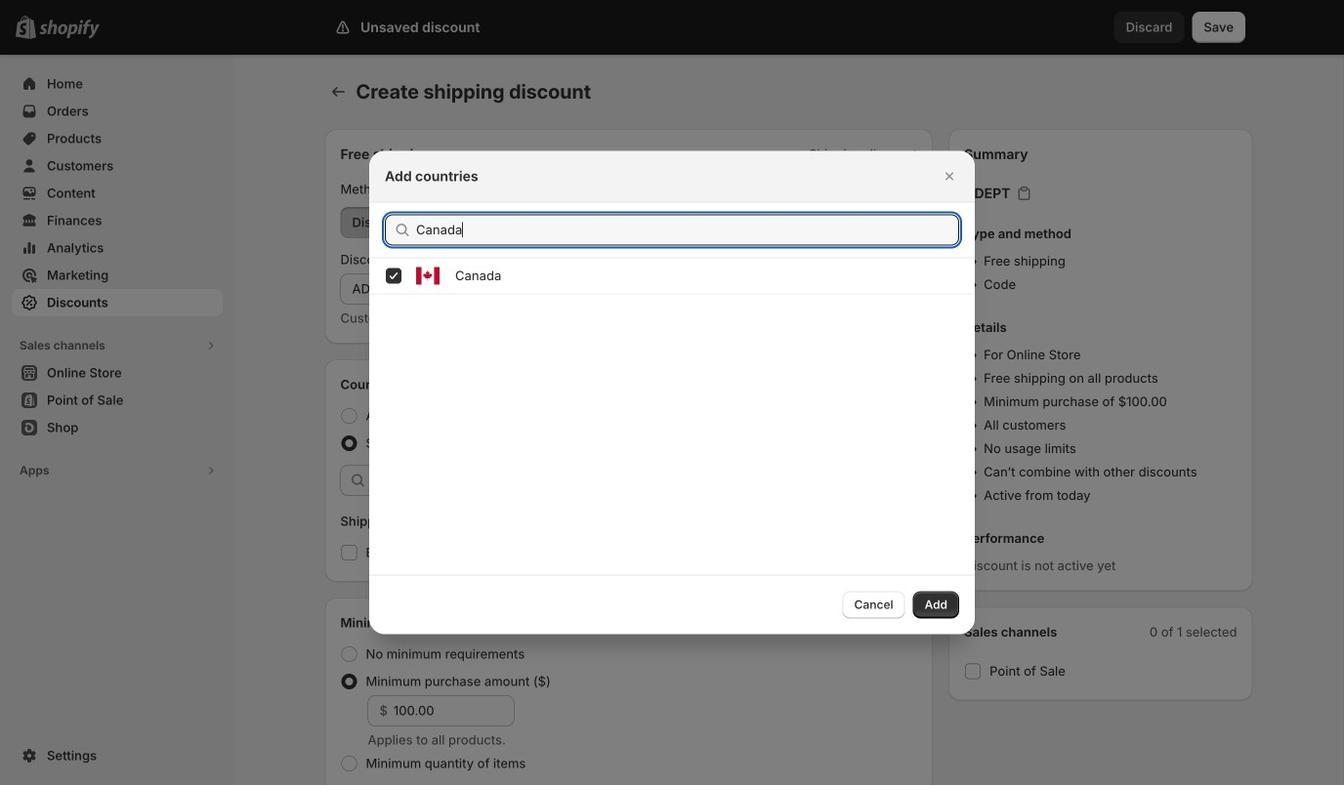 Task type: locate. For each thing, give the bounding box(es) containing it.
shopify image
[[39, 19, 100, 39]]

dialog
[[0, 151, 1345, 635]]



Task type: vqa. For each thing, say whether or not it's contained in the screenshot.
Pagination element
no



Task type: describe. For each thing, give the bounding box(es) containing it.
Search countries text field
[[416, 214, 960, 246]]



